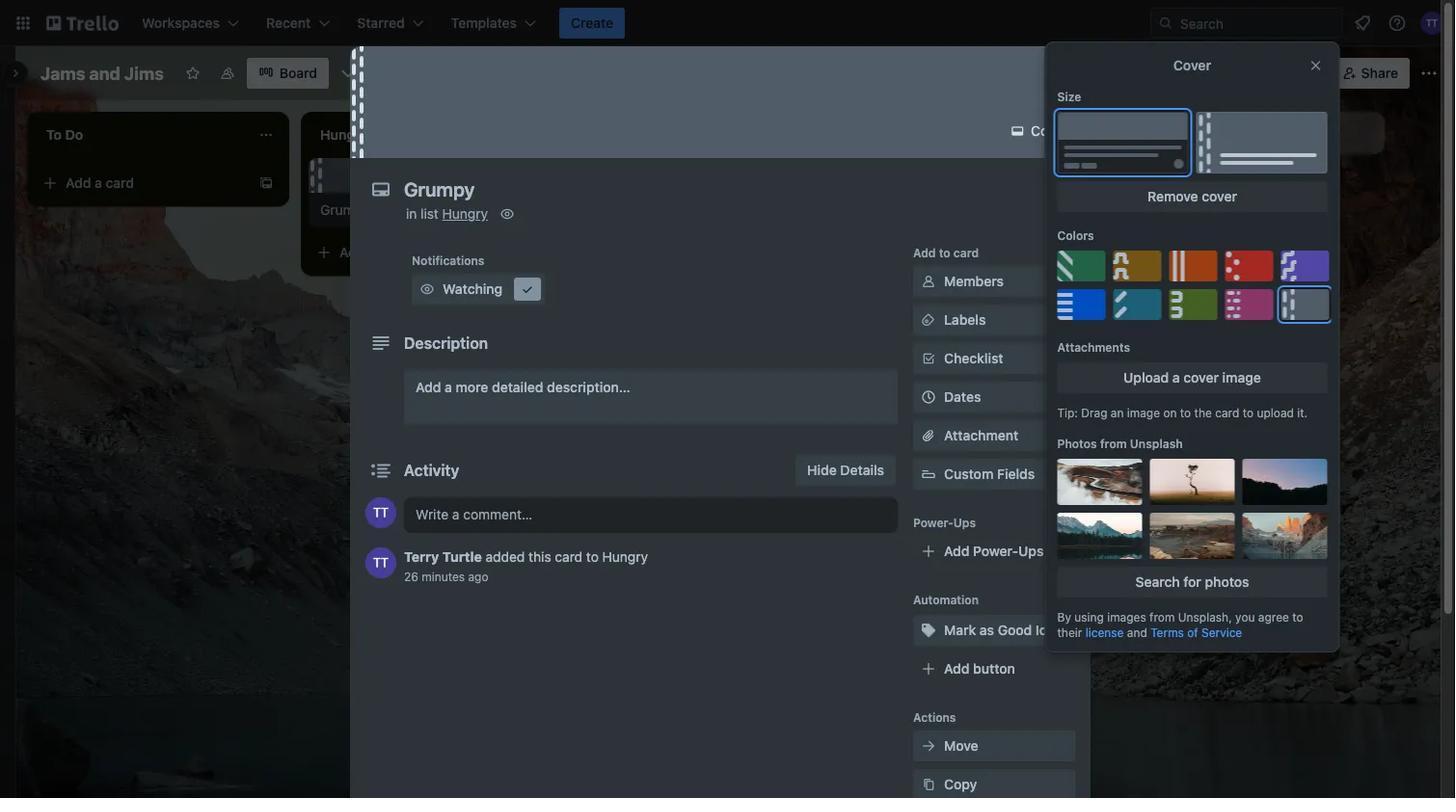 Task type: describe. For each thing, give the bounding box(es) containing it.
detailed
[[492, 380, 544, 396]]

the
[[1195, 406, 1213, 420]]

remove cover button
[[1058, 181, 1328, 212]]

add a card for topmost add a card button
[[66, 175, 134, 191]]

to up members
[[939, 246, 951, 260]]

add a more detailed description… link
[[404, 370, 898, 425]]

drag
[[1082, 406, 1108, 420]]

sm image for members
[[919, 272, 939, 291]]

license
[[1086, 626, 1124, 640]]

mark as good idea
[[945, 623, 1063, 639]]

sm image for watching
[[418, 280, 437, 299]]

custom fields button
[[914, 465, 1076, 484]]

jims
[[124, 63, 164, 83]]

description
[[404, 334, 488, 353]]

you
[[1236, 611, 1256, 624]]

attachment
[[945, 428, 1019, 444]]

upload a cover image
[[1124, 370, 1262, 386]]

board
[[280, 65, 317, 81]]

create
[[571, 15, 614, 31]]

hungry link
[[442, 206, 488, 222]]

notifications
[[412, 254, 485, 267]]

by using images from unsplash, you agree to their
[[1058, 611, 1304, 640]]

description…
[[547, 380, 631, 396]]

as
[[980, 623, 995, 639]]

add button button
[[914, 654, 1076, 685]]

0 horizontal spatial hungry
[[442, 206, 488, 222]]

dates
[[945, 389, 982, 405]]

sm image inside mark as good idea "button"
[[919, 621, 939, 641]]

another
[[1187, 125, 1236, 141]]

mark
[[945, 623, 977, 639]]

1 horizontal spatial ups
[[1019, 544, 1044, 560]]

license and terms of service
[[1086, 626, 1243, 640]]

0 notifications image
[[1352, 12, 1375, 35]]

list inside button
[[1240, 125, 1259, 141]]

sm image right watching at the top of page
[[518, 280, 537, 299]]

dates button
[[914, 382, 1076, 413]]

images
[[1108, 611, 1147, 624]]

button
[[974, 661, 1016, 677]]

Board name text field
[[31, 58, 174, 89]]

watching
[[443, 281, 503, 297]]

photos
[[1206, 575, 1250, 590]]

automation image
[[1179, 58, 1206, 85]]

an
[[1111, 406, 1124, 420]]

add power-ups
[[945, 544, 1044, 560]]

star or unstar board image
[[185, 66, 201, 81]]

terry turtle (terryturtle) image
[[366, 548, 397, 579]]

card inside terry turtle added this card to hungry 26 minutes ago
[[555, 549, 583, 565]]

hide
[[808, 463, 837, 479]]

move
[[945, 739, 979, 754]]

a inside "button"
[[1173, 370, 1181, 386]]

from inside by using images from unsplash, you agree to their
[[1150, 611, 1175, 624]]

copy link
[[914, 770, 1076, 799]]

sm image for copy
[[919, 776, 939, 795]]

add button
[[945, 661, 1016, 677]]

on
[[1164, 406, 1178, 420]]

1 horizontal spatial add a card button
[[309, 237, 525, 268]]

members link
[[914, 266, 1076, 297]]

members
[[945, 274, 1004, 289]]

move link
[[914, 731, 1076, 762]]

automation
[[914, 593, 979, 607]]

search image
[[1159, 15, 1174, 31]]

photos
[[1058, 437, 1098, 451]]

0 vertical spatial cover
[[1174, 57, 1212, 73]]

turtle
[[443, 549, 482, 565]]

jams
[[41, 63, 85, 83]]

using
[[1075, 611, 1105, 624]]

hungry inside terry turtle added this card to hungry 26 minutes ago
[[603, 549, 648, 565]]

remove cover
[[1148, 189, 1238, 205]]

colors
[[1058, 229, 1095, 242]]

tip:
[[1058, 406, 1078, 420]]

sm image for "labels" link
[[919, 311, 939, 330]]

hide details link
[[796, 455, 896, 486]]

it.
[[1298, 406, 1308, 420]]

add to card
[[914, 246, 979, 260]]

jams and jims
[[41, 63, 164, 83]]

watching button
[[412, 274, 545, 305]]

terms
[[1151, 626, 1185, 640]]

0 vertical spatial terry turtle (terryturtle) image
[[1421, 12, 1444, 35]]

to inside terry turtle added this card to hungry 26 minutes ago
[[587, 549, 599, 565]]

grumpy link
[[320, 201, 544, 220]]

add another list
[[1158, 125, 1259, 141]]

add a card for the rightmost add a card button
[[340, 245, 408, 260]]

primary element
[[0, 0, 1456, 46]]

share
[[1362, 65, 1399, 81]]

0 vertical spatial from
[[1101, 437, 1127, 451]]

board link
[[247, 58, 329, 89]]

mark as good idea button
[[914, 616, 1076, 646]]

activity
[[404, 462, 460, 480]]

share button
[[1335, 58, 1411, 89]]

size
[[1058, 90, 1082, 103]]

this
[[529, 549, 552, 565]]

to left 'upload'
[[1243, 406, 1254, 420]]

checklist
[[945, 351, 1004, 367]]

terms of service link
[[1151, 626, 1243, 640]]

search for photos
[[1136, 575, 1250, 590]]

Write a comment text field
[[404, 498, 898, 533]]

added
[[486, 549, 525, 565]]

tip: drag an image on to the card to upload it.
[[1058, 406, 1308, 420]]



Task type: locate. For each thing, give the bounding box(es) containing it.
ups down the fields
[[1019, 544, 1044, 560]]

0 horizontal spatial add a card
[[66, 175, 134, 191]]

to right this
[[587, 549, 599, 565]]

and inside text field
[[89, 63, 120, 83]]

sm image inside members link
[[919, 272, 939, 291]]

0 vertical spatial hungry
[[442, 206, 488, 222]]

1 horizontal spatial add a card
[[340, 245, 408, 260]]

to
[[939, 246, 951, 260], [1181, 406, 1192, 420], [1243, 406, 1254, 420], [587, 549, 599, 565], [1293, 611, 1304, 624]]

0 horizontal spatial image
[[1128, 406, 1161, 420]]

0 vertical spatial ups
[[954, 516, 976, 530]]

ups up "add power-ups"
[[954, 516, 976, 530]]

list right the in
[[421, 206, 439, 222]]

sm image inside copy link
[[919, 776, 939, 795]]

more
[[456, 380, 489, 396]]

custom
[[945, 466, 994, 482]]

from up license and terms of service
[[1150, 611, 1175, 624]]

open information menu image
[[1388, 14, 1408, 33]]

1 vertical spatial list
[[421, 206, 439, 222]]

0 horizontal spatial terry turtle (terryturtle) image
[[366, 498, 397, 529]]

add
[[1158, 125, 1183, 141], [66, 175, 91, 191], [340, 245, 365, 260], [914, 246, 936, 260], [416, 380, 441, 396], [945, 544, 970, 560], [945, 661, 970, 677]]

terry turtle (terryturtle) image
[[1421, 12, 1444, 35], [1302, 60, 1329, 87], [366, 498, 397, 529]]

0 vertical spatial add a card
[[66, 175, 134, 191]]

of
[[1188, 626, 1199, 640]]

cover inside cover link
[[1028, 123, 1068, 139]]

1 horizontal spatial hungry
[[603, 549, 648, 565]]

copy
[[945, 777, 978, 793]]

power- down power-ups at the bottom right of the page
[[974, 544, 1019, 560]]

image for an
[[1128, 406, 1161, 420]]

and
[[89, 63, 120, 83], [1128, 626, 1148, 640]]

agree
[[1259, 611, 1290, 624]]

None text field
[[395, 172, 1031, 206]]

sm image left "copy"
[[919, 776, 939, 795]]

attachments
[[1058, 341, 1131, 354]]

ago
[[468, 570, 489, 584]]

1 vertical spatial and
[[1128, 626, 1148, 640]]

from
[[1101, 437, 1127, 451], [1150, 611, 1175, 624]]

upload
[[1124, 370, 1170, 386]]

service
[[1202, 626, 1243, 640]]

details
[[841, 463, 885, 479]]

attachment button
[[914, 421, 1076, 452]]

2 horizontal spatial terry turtle (terryturtle) image
[[1421, 12, 1444, 35]]

actions
[[914, 711, 957, 725]]

sm image down add to card
[[919, 272, 939, 291]]

sm image
[[1008, 122, 1028, 141], [498, 205, 517, 224], [919, 311, 939, 330], [919, 737, 939, 756]]

sm image
[[919, 272, 939, 291], [418, 280, 437, 299], [518, 280, 537, 299], [919, 349, 939, 369], [919, 621, 939, 641], [919, 776, 939, 795]]

sm image down "notifications"
[[418, 280, 437, 299]]

1 vertical spatial from
[[1150, 611, 1175, 624]]

1 vertical spatial add a card
[[340, 245, 408, 260]]

cover inside upload a cover image "button"
[[1184, 370, 1220, 386]]

by
[[1058, 611, 1072, 624]]

and down images at bottom right
[[1128, 626, 1148, 640]]

2 vertical spatial terry turtle (terryturtle) image
[[366, 498, 397, 529]]

1 horizontal spatial cover
[[1174, 57, 1212, 73]]

checklist link
[[914, 343, 1076, 374]]

labels link
[[914, 305, 1076, 336]]

0 horizontal spatial ups
[[954, 516, 976, 530]]

0 vertical spatial power-
[[914, 516, 954, 530]]

add a card button
[[35, 168, 251, 199], [309, 237, 525, 268]]

cover down size at right
[[1028, 123, 1068, 139]]

image
[[1223, 370, 1262, 386], [1128, 406, 1161, 420]]

0 vertical spatial list
[[1240, 125, 1259, 141]]

0 vertical spatial and
[[89, 63, 120, 83]]

1 horizontal spatial terry turtle (terryturtle) image
[[1302, 60, 1329, 87]]

search for photos button
[[1058, 567, 1328, 598]]

to right on
[[1181, 406, 1192, 420]]

sm image left the checklist
[[919, 349, 939, 369]]

1 vertical spatial image
[[1128, 406, 1161, 420]]

photos from unsplash
[[1058, 437, 1183, 451]]

1 vertical spatial power-
[[974, 544, 1019, 560]]

in list hungry
[[406, 206, 488, 222]]

1 vertical spatial cover
[[1184, 370, 1220, 386]]

remove
[[1148, 189, 1199, 205]]

create button
[[560, 8, 625, 39]]

1 vertical spatial hungry
[[603, 549, 648, 565]]

upload a cover image button
[[1058, 363, 1328, 394]]

create from template… image
[[259, 176, 274, 191]]

unsplash,
[[1179, 611, 1233, 624]]

1 horizontal spatial from
[[1150, 611, 1175, 624]]

unsplash
[[1131, 437, 1183, 451]]

show menu image
[[1420, 64, 1439, 83]]

cover inside remove cover button
[[1202, 189, 1238, 205]]

cover down search icon
[[1174, 57, 1212, 73]]

1 vertical spatial cover
[[1028, 123, 1068, 139]]

sm image inside checklist link
[[919, 349, 939, 369]]

their
[[1058, 626, 1083, 640]]

0 vertical spatial cover
[[1202, 189, 1238, 205]]

upload
[[1258, 406, 1295, 420]]

0 vertical spatial add a card button
[[35, 168, 251, 199]]

image for cover
[[1223, 370, 1262, 386]]

search
[[1136, 575, 1181, 590]]

cover up the
[[1184, 370, 1220, 386]]

1 horizontal spatial image
[[1223, 370, 1262, 386]]

minutes
[[422, 570, 465, 584]]

terry turtle (terryturtle) image left the share button
[[1302, 60, 1329, 87]]

cover right remove
[[1202, 189, 1238, 205]]

1 horizontal spatial and
[[1128, 626, 1148, 640]]

add power-ups link
[[914, 536, 1076, 567]]

image inside upload a cover image "button"
[[1223, 370, 1262, 386]]

image right an
[[1128, 406, 1161, 420]]

26
[[404, 570, 419, 584]]

1 vertical spatial add a card button
[[309, 237, 525, 268]]

terry turtle (terryturtle) image right open information menu image
[[1421, 12, 1444, 35]]

and left jims at the left of page
[[89, 63, 120, 83]]

1 horizontal spatial power-
[[974, 544, 1019, 560]]

Search field
[[1174, 9, 1343, 38]]

sm image inside cover link
[[1008, 122, 1028, 141]]

and for jams
[[89, 63, 120, 83]]

add a more detailed description…
[[416, 380, 631, 396]]

create from template… image
[[1081, 176, 1096, 191]]

hungry up "notifications"
[[442, 206, 488, 222]]

terry turtle (terryturtle) image up terry turtle (terryturtle) icon
[[366, 498, 397, 529]]

sm image for cover link
[[1008, 122, 1028, 141]]

power-ups
[[914, 516, 976, 530]]

to inside by using images from unsplash, you agree to their
[[1293, 611, 1304, 624]]

0 horizontal spatial list
[[421, 206, 439, 222]]

custom fields
[[945, 466, 1035, 482]]

license link
[[1086, 626, 1124, 640]]

0 horizontal spatial cover
[[1028, 123, 1068, 139]]

list
[[1240, 125, 1259, 141], [421, 206, 439, 222]]

a
[[95, 175, 102, 191], [369, 245, 376, 260], [1173, 370, 1181, 386], [445, 380, 452, 396]]

terry turtle added this card to hungry 26 minutes ago
[[404, 549, 648, 584]]

list right another
[[1240, 125, 1259, 141]]

terry
[[404, 549, 439, 565]]

workspace visible image
[[220, 66, 235, 81]]

power-
[[914, 516, 954, 530], [974, 544, 1019, 560]]

cover
[[1202, 189, 1238, 205], [1184, 370, 1220, 386]]

fields
[[998, 466, 1035, 482]]

and for license
[[1128, 626, 1148, 640]]

for
[[1184, 575, 1202, 590]]

1 vertical spatial terry turtle (terryturtle) image
[[1302, 60, 1329, 87]]

switch to… image
[[14, 14, 33, 33]]

card
[[106, 175, 134, 191], [380, 245, 408, 260], [954, 246, 979, 260], [1216, 406, 1240, 420], [555, 549, 583, 565]]

sm image inside move link
[[919, 737, 939, 756]]

cover
[[1174, 57, 1212, 73], [1028, 123, 1068, 139]]

0 horizontal spatial power-
[[914, 516, 954, 530]]

good
[[998, 623, 1033, 639]]

power- down custom
[[914, 516, 954, 530]]

sm image for move link
[[919, 737, 939, 756]]

idea
[[1036, 623, 1063, 639]]

26 minutes ago link
[[404, 570, 489, 584]]

1 vertical spatial ups
[[1019, 544, 1044, 560]]

cover link
[[1003, 116, 1080, 147]]

0 horizontal spatial from
[[1101, 437, 1127, 451]]

sm image left the mark on the bottom right of the page
[[919, 621, 939, 641]]

grumpy
[[320, 202, 370, 218]]

add a card
[[66, 175, 134, 191], [340, 245, 408, 260]]

add another list button
[[1123, 112, 1385, 154]]

0 horizontal spatial and
[[89, 63, 120, 83]]

image up 'upload'
[[1223, 370, 1262, 386]]

hungry down write a comment text field
[[603, 549, 648, 565]]

to right agree
[[1293, 611, 1304, 624]]

sm image inside "labels" link
[[919, 311, 939, 330]]

0 horizontal spatial add a card button
[[35, 168, 251, 199]]

from down an
[[1101, 437, 1127, 451]]

labels
[[945, 312, 986, 328]]

1 horizontal spatial list
[[1240, 125, 1259, 141]]

0 vertical spatial image
[[1223, 370, 1262, 386]]

sm image for checklist
[[919, 349, 939, 369]]

customize views image
[[339, 64, 358, 83]]



Task type: vqa. For each thing, say whether or not it's contained in the screenshot.
"1 Notification" image
no



